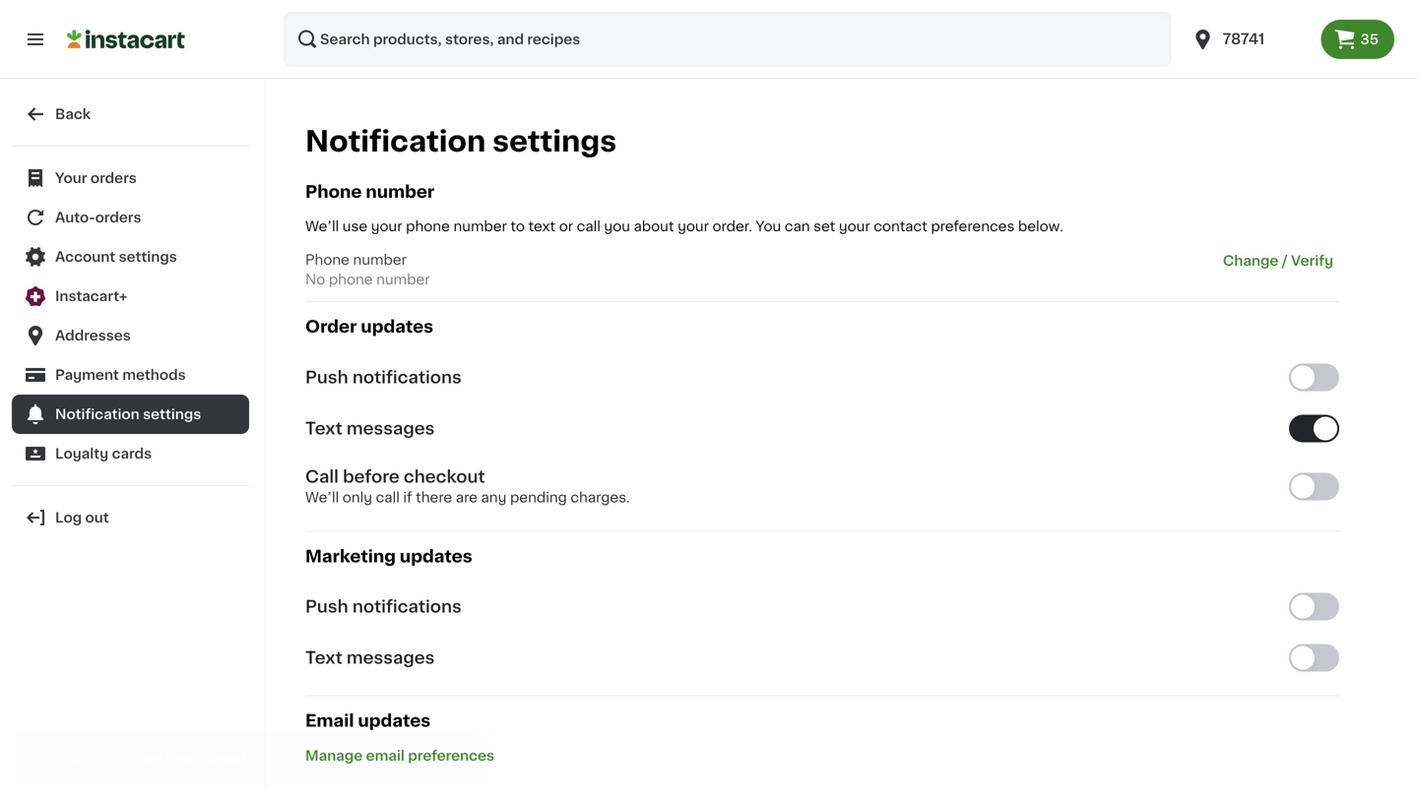 Task type: locate. For each thing, give the bounding box(es) containing it.
notifications down marketing updates
[[352, 599, 462, 616]]

been
[[166, 753, 201, 767]]

1 vertical spatial preferences
[[408, 749, 495, 763]]

0 horizontal spatial preferences
[[408, 749, 495, 763]]

1 vertical spatial call
[[376, 491, 400, 505]]

orders
[[90, 171, 137, 185], [95, 211, 141, 225]]

checkout
[[404, 469, 485, 485]]

0 vertical spatial we'll
[[305, 220, 339, 234]]

phone right no
[[329, 273, 373, 287]]

2 horizontal spatial your
[[839, 220, 870, 234]]

no
[[305, 273, 325, 287]]

1 vertical spatial orders
[[95, 211, 141, 225]]

methods
[[122, 368, 186, 382]]

0 horizontal spatial notification settings
[[55, 408, 201, 422]]

call inside call before checkout we'll only call if there are any pending charges.
[[376, 491, 400, 505]]

0 vertical spatial your
[[55, 171, 87, 185]]

payment methods
[[55, 368, 186, 382]]

0 vertical spatial text
[[305, 420, 343, 437]]

updates up the manage email preferences link
[[358, 713, 431, 730]]

your
[[371, 220, 402, 234], [678, 220, 709, 234], [839, 220, 870, 234]]

order updates
[[305, 319, 434, 336]]

text
[[528, 220, 556, 234]]

log out link
[[12, 498, 249, 538]]

instacart+ link
[[12, 277, 249, 316]]

phone for phone number no phone number
[[305, 253, 350, 267]]

manage
[[305, 749, 363, 763]]

Search field
[[284, 12, 1172, 67]]

1 horizontal spatial phone
[[406, 220, 450, 234]]

use
[[343, 220, 368, 234]]

2 text from the top
[[305, 650, 343, 667]]

notification settings link
[[12, 395, 249, 434]]

1 vertical spatial notification settings
[[55, 408, 201, 422]]

1 vertical spatial notifications
[[352, 599, 462, 616]]

messages up before
[[347, 420, 435, 437]]

your left "have"
[[35, 753, 66, 767]]

phone
[[406, 220, 450, 234], [329, 273, 373, 287]]

push
[[305, 369, 348, 386], [305, 599, 348, 616]]

2 text messages from the top
[[305, 650, 435, 667]]

35
[[1361, 33, 1379, 46]]

1 push notifications from the top
[[305, 369, 462, 386]]

loyalty
[[55, 447, 109, 461]]

text up call
[[305, 420, 343, 437]]

text up email
[[305, 650, 343, 667]]

1 push from the top
[[305, 369, 348, 386]]

0 vertical spatial push notifications
[[305, 369, 462, 386]]

push notifications down marketing updates
[[305, 599, 462, 616]]

email
[[366, 749, 405, 763]]

phone up no
[[305, 253, 350, 267]]

manage email preferences link
[[305, 749, 495, 763]]

None search field
[[284, 12, 1172, 67]]

phone down phone number
[[406, 220, 450, 234]]

1 phone from the top
[[305, 184, 362, 200]]

notifications
[[352, 369, 462, 386], [352, 599, 462, 616]]

0 vertical spatial updates
[[361, 319, 434, 336]]

1 vertical spatial text
[[305, 650, 343, 667]]

your left "order."
[[678, 220, 709, 234]]

orders for your orders
[[90, 171, 137, 185]]

push down marketing
[[305, 599, 348, 616]]

notifications for marketing
[[352, 599, 462, 616]]

instacart+
[[55, 290, 127, 303]]

1 vertical spatial push
[[305, 599, 348, 616]]

phone inside phone number no phone number
[[305, 253, 350, 267]]

call
[[577, 220, 601, 234], [376, 491, 400, 505]]

pending
[[510, 491, 567, 505]]

email updates
[[305, 713, 431, 730]]

updates
[[361, 319, 434, 336], [400, 549, 472, 565], [358, 713, 431, 730]]

0 vertical spatial messages
[[347, 420, 435, 437]]

change / verify button
[[1217, 250, 1340, 272]]

0 vertical spatial notifications
[[352, 369, 462, 386]]

preferences down close toast image
[[408, 749, 495, 763]]

phone inside phone number no phone number
[[329, 273, 373, 287]]

notification up loyalty cards
[[55, 408, 140, 422]]

1 notifications from the top
[[352, 369, 462, 386]]

0 vertical spatial phone
[[406, 220, 450, 234]]

contact
[[874, 220, 928, 234]]

text for marketing updates
[[305, 650, 343, 667]]

orders up the account settings
[[95, 211, 141, 225]]

we'll down call
[[305, 491, 339, 505]]

charges.
[[571, 491, 630, 505]]

1 messages from the top
[[347, 420, 435, 437]]

1 vertical spatial we'll
[[305, 491, 339, 505]]

1 horizontal spatial your
[[678, 220, 709, 234]]

number up the order updates on the top
[[376, 273, 430, 287]]

1 horizontal spatial notification settings
[[305, 128, 617, 156]]

messages up email updates
[[347, 650, 435, 667]]

your orders link
[[12, 159, 249, 198]]

settings down methods at the top of page
[[143, 408, 201, 422]]

0 vertical spatial phone
[[305, 184, 362, 200]]

0 vertical spatial orders
[[90, 171, 137, 185]]

1 horizontal spatial notification
[[305, 128, 486, 156]]

text messages
[[305, 420, 435, 437], [305, 650, 435, 667]]

updates down phone number no phone number
[[361, 319, 434, 336]]

number up use
[[366, 184, 435, 200]]

2 messages from the top
[[347, 650, 435, 667]]

phone
[[305, 184, 362, 200], [305, 253, 350, 267]]

to
[[511, 220, 525, 234]]

updates down there
[[400, 549, 472, 565]]

2 your from the left
[[678, 220, 709, 234]]

cards
[[112, 447, 152, 461]]

number
[[366, 184, 435, 200], [454, 220, 507, 234], [353, 253, 407, 267], [376, 273, 430, 287]]

loyalty cards
[[55, 447, 152, 461]]

0 vertical spatial notification settings
[[305, 128, 617, 156]]

push notifications down the order updates on the top
[[305, 369, 462, 386]]

your settings have been saved.
[[35, 753, 249, 767]]

1 vertical spatial push notifications
[[305, 599, 462, 616]]

text
[[305, 420, 343, 437], [305, 650, 343, 667]]

1 horizontal spatial preferences
[[931, 220, 1015, 234]]

text messages up email updates
[[305, 650, 435, 667]]

settings up 'or'
[[493, 128, 617, 156]]

verify
[[1291, 254, 1334, 268]]

1 text from the top
[[305, 420, 343, 437]]

loyalty cards link
[[12, 434, 249, 474]]

2 78741 button from the left
[[1191, 12, 1310, 67]]

2 phone from the top
[[305, 253, 350, 267]]

2 push notifications from the top
[[305, 599, 462, 616]]

preferences
[[931, 220, 1015, 234], [408, 749, 495, 763]]

0 vertical spatial text messages
[[305, 420, 435, 437]]

1 vertical spatial updates
[[400, 549, 472, 565]]

we'll
[[305, 220, 339, 234], [305, 491, 339, 505]]

1 horizontal spatial call
[[577, 220, 601, 234]]

2 we'll from the top
[[305, 491, 339, 505]]

settings
[[493, 128, 617, 156], [119, 250, 177, 264], [143, 408, 201, 422], [70, 753, 126, 767]]

we'll left use
[[305, 220, 339, 234]]

call left if
[[376, 491, 400, 505]]

notification up phone number
[[305, 128, 486, 156]]

below.
[[1018, 220, 1064, 234]]

1 your from the left
[[371, 220, 402, 234]]

back
[[55, 107, 91, 121]]

settings left "have"
[[70, 753, 126, 767]]

messages
[[347, 420, 435, 437], [347, 650, 435, 667]]

your right use
[[371, 220, 402, 234]]

orders up auto-orders
[[90, 171, 137, 185]]

1 vertical spatial messages
[[347, 650, 435, 667]]

phone for phone number
[[305, 184, 362, 200]]

1 vertical spatial notification
[[55, 408, 140, 422]]

78741 button
[[1180, 12, 1321, 67], [1191, 12, 1310, 67]]

your up auto-
[[55, 171, 87, 185]]

set
[[814, 220, 836, 234]]

your right set
[[839, 220, 870, 234]]

push for order updates
[[305, 369, 348, 386]]

you
[[604, 220, 630, 234]]

text for order updates
[[305, 420, 343, 437]]

0 horizontal spatial call
[[376, 491, 400, 505]]

0 horizontal spatial your
[[371, 220, 402, 234]]

1 vertical spatial your
[[35, 753, 66, 767]]

1 text messages from the top
[[305, 420, 435, 437]]

1 we'll from the top
[[305, 220, 339, 234]]

/
[[1282, 254, 1288, 268]]

2 vertical spatial updates
[[358, 713, 431, 730]]

2 notifications from the top
[[352, 599, 462, 616]]

phone up use
[[305, 184, 362, 200]]

0 vertical spatial call
[[577, 220, 601, 234]]

notification settings inside notification settings link
[[55, 408, 201, 422]]

auto-orders
[[55, 211, 141, 225]]

1 vertical spatial phone
[[329, 273, 373, 287]]

or
[[559, 220, 573, 234]]

are
[[456, 491, 478, 505]]

1 vertical spatial phone
[[305, 253, 350, 267]]

before
[[343, 469, 400, 485]]

push notifications
[[305, 369, 462, 386], [305, 599, 462, 616]]

0 vertical spatial push
[[305, 369, 348, 386]]

notification
[[305, 128, 486, 156], [55, 408, 140, 422]]

call right 'or'
[[577, 220, 601, 234]]

0 horizontal spatial phone
[[329, 273, 373, 287]]

preferences left below.
[[931, 220, 1015, 234]]

if
[[403, 491, 412, 505]]

your
[[55, 171, 87, 185], [35, 753, 66, 767]]

text messages up before
[[305, 420, 435, 437]]

we'll inside call before checkout we'll only call if there are any pending charges.
[[305, 491, 339, 505]]

0 vertical spatial notification
[[305, 128, 486, 156]]

notification settings
[[305, 128, 617, 156], [55, 408, 201, 422]]

notifications down the order updates on the top
[[352, 369, 462, 386]]

push down the order in the left of the page
[[305, 369, 348, 386]]

1 vertical spatial text messages
[[305, 650, 435, 667]]

2 push from the top
[[305, 599, 348, 616]]



Task type: describe. For each thing, give the bounding box(es) containing it.
push notifications for order
[[305, 369, 462, 386]]

auto-
[[55, 211, 95, 225]]

number left to
[[454, 220, 507, 234]]

0 vertical spatial preferences
[[931, 220, 1015, 234]]

close toast image
[[482, 725, 497, 741]]

call before checkout we'll only call if there are any pending charges.
[[305, 469, 630, 505]]

instacart logo image
[[67, 28, 185, 51]]

35 button
[[1321, 20, 1395, 59]]

change
[[1223, 254, 1279, 268]]

0 horizontal spatial notification
[[55, 408, 140, 422]]

messages for order
[[347, 420, 435, 437]]

addresses
[[55, 329, 131, 343]]

text messages for marketing
[[305, 650, 435, 667]]

marketing
[[305, 549, 396, 565]]

marketing updates
[[305, 549, 472, 565]]

phone number
[[305, 184, 435, 200]]

addresses link
[[12, 316, 249, 356]]

your orders
[[55, 171, 137, 185]]

payment
[[55, 368, 119, 382]]

messages for marketing
[[347, 650, 435, 667]]

phone for your
[[406, 220, 450, 234]]

updates for order updates
[[361, 319, 434, 336]]

78741
[[1223, 32, 1265, 46]]

can
[[785, 220, 810, 234]]

phone number no phone number
[[305, 253, 430, 287]]

any
[[481, 491, 507, 505]]

3 your from the left
[[839, 220, 870, 234]]

updates for email updates
[[358, 713, 431, 730]]

push for marketing updates
[[305, 599, 348, 616]]

push notifications for marketing
[[305, 599, 462, 616]]

you
[[756, 220, 781, 234]]

updates for marketing updates
[[400, 549, 472, 565]]

text messages for order
[[305, 420, 435, 437]]

your for your settings have been saved.
[[35, 753, 66, 767]]

account settings link
[[12, 237, 249, 277]]

out
[[85, 511, 109, 525]]

log out
[[55, 511, 109, 525]]

order
[[305, 319, 357, 336]]

have
[[129, 753, 162, 767]]

back link
[[12, 95, 249, 134]]

account
[[55, 250, 115, 264]]

call
[[305, 469, 339, 485]]

phone for no
[[329, 273, 373, 287]]

only
[[343, 491, 372, 505]]

your for your orders
[[55, 171, 87, 185]]

1 78741 button from the left
[[1180, 12, 1321, 67]]

auto-orders link
[[12, 198, 249, 237]]

notifications for order
[[352, 369, 462, 386]]

we'll use your phone number to text or call you about your order. you can set your contact preferences below.
[[305, 220, 1064, 234]]

email
[[305, 713, 354, 730]]

payment methods link
[[12, 356, 249, 395]]

saved.
[[205, 753, 249, 767]]

log
[[55, 511, 82, 525]]

number down use
[[353, 253, 407, 267]]

orders for auto-orders
[[95, 211, 141, 225]]

about
[[634, 220, 674, 234]]

there
[[416, 491, 452, 505]]

account settings
[[55, 250, 177, 264]]

change / verify
[[1223, 254, 1334, 268]]

manage email preferences
[[305, 749, 495, 763]]

settings up the instacart+ link
[[119, 250, 177, 264]]

order.
[[713, 220, 752, 234]]



Task type: vqa. For each thing, say whether or not it's contained in the screenshot.
'Your' to the top
yes



